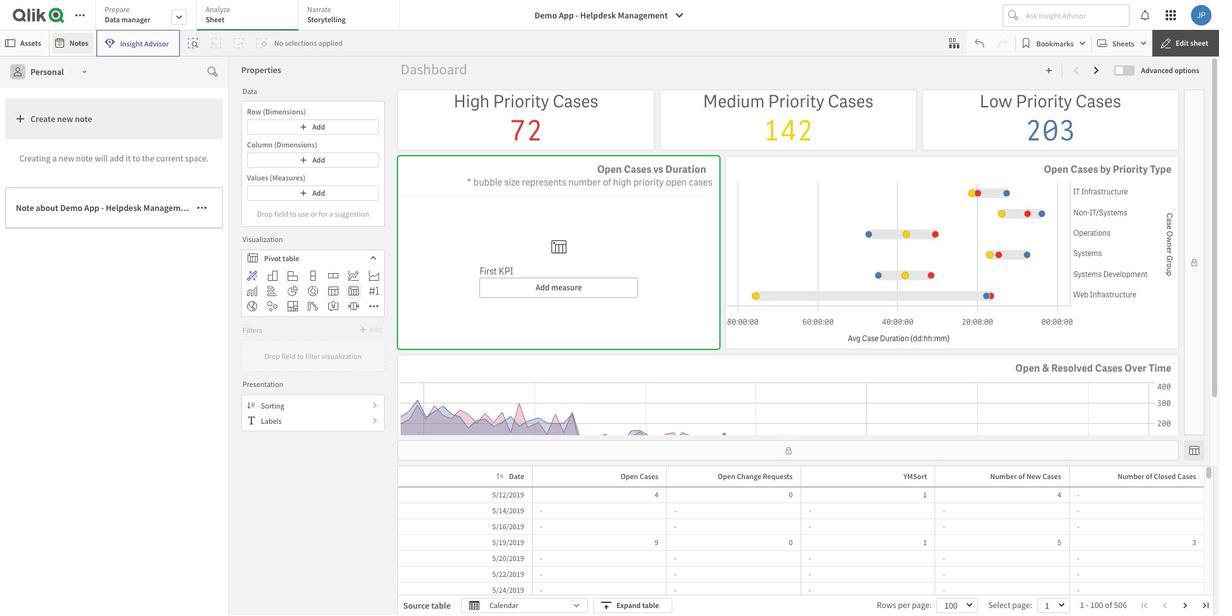 Task type: locate. For each thing, give the bounding box(es) containing it.
(dimensions) up (measures)
[[274, 140, 318, 149]]

0 vertical spatial data
[[105, 15, 120, 24]]

sheets
[[1113, 38, 1135, 48]]

1 vertical spatial management
[[143, 202, 193, 213]]

0 vertical spatial a
[[52, 152, 57, 164]]

create new note button
[[5, 98, 223, 139]]

medium priority cases 142
[[704, 90, 874, 149]]

number inside number of closed cases button
[[1118, 471, 1145, 481]]

5/12/2019
[[493, 490, 525, 499]]

assets
[[20, 38, 41, 48]]

vertical stacked bar chart image
[[308, 271, 318, 281]]

table right source
[[432, 600, 451, 611]]

number inside number of new cases button
[[991, 471, 1018, 481]]

values
[[247, 173, 268, 182], [480, 286, 505, 297]]

priority right medium
[[769, 90, 825, 113]]

0 horizontal spatial app
[[84, 202, 99, 213]]

0 vertical spatial note
[[75, 113, 92, 125]]

5/22/2019
[[493, 569, 525, 579]]

new right creating
[[59, 152, 74, 164]]

a right for
[[329, 209, 333, 218]]

add for row (dimensions)
[[313, 122, 325, 132]]

add button up drop field to use or for a suggestion
[[247, 186, 379, 201]]

note left the will at the left top of the page
[[76, 152, 93, 164]]

1 4 from the left
[[655, 490, 659, 499]]

2 vertical spatial add button
[[247, 186, 379, 201]]

priority inside the medium priority cases 142
[[769, 90, 825, 113]]

2 add button from the top
[[247, 152, 379, 168]]

add button for row (dimensions)
[[247, 119, 379, 135]]

1 vertical spatial demo
[[60, 202, 83, 213]]

drop
[[257, 209, 273, 218]]

low priority cases 203
[[980, 90, 1122, 149]]

0 for 4
[[790, 490, 793, 499]]

number
[[991, 471, 1018, 481], [1118, 471, 1145, 481]]

click to unlock sheet layout image
[[1191, 259, 1199, 266], [785, 447, 793, 454]]

1 vertical spatial helpdesk
[[106, 202, 142, 213]]

0 horizontal spatial number
[[991, 471, 1018, 481]]

table right expand
[[643, 600, 659, 610]]

0 vertical spatial values
[[247, 173, 268, 182]]

horizontal grouped bar chart image
[[288, 271, 298, 281]]

0 horizontal spatial management
[[143, 202, 193, 213]]

select page :
[[989, 600, 1033, 610]]

type
[[1151, 163, 1172, 176]]

1 vertical spatial data
[[243, 86, 257, 96]]

of left high
[[603, 176, 612, 189]]

506
[[1115, 600, 1128, 610]]

open inside open cases vs duration * bubble size represents number of high priority open cases
[[598, 163, 622, 176]]

demo
[[535, 10, 557, 21], [60, 202, 83, 213]]

0 vertical spatial management
[[618, 10, 668, 21]]

1 vertical spatial click to unlock sheet layout image
[[785, 447, 793, 454]]

table inside button
[[643, 600, 659, 610]]

of
[[603, 176, 612, 189], [1019, 471, 1026, 481], [1147, 471, 1153, 481], [1106, 600, 1113, 610]]

create
[[30, 113, 55, 125]]

0 vertical spatial 0
[[790, 490, 793, 499]]

the
[[142, 152, 154, 164]]

data up "row"
[[243, 86, 257, 96]]

pivot table image
[[349, 286, 359, 296]]

0 vertical spatial demo
[[535, 10, 557, 21]]

2 vertical spatial 1
[[1081, 600, 1085, 610]]

0 vertical spatial helpdesk
[[581, 10, 617, 21]]

1 vertical spatial add button
[[247, 152, 379, 168]]

0 vertical spatial 1
[[924, 490, 928, 499]]

1 for 4
[[924, 490, 928, 499]]

0 horizontal spatial to
[[133, 152, 140, 164]]

0 horizontal spatial helpdesk
[[106, 202, 142, 213]]

1 vertical spatial add
[[313, 155, 325, 165]]

2 number from the left
[[1118, 471, 1145, 481]]

open cases
[[621, 471, 659, 481]]

priority for 72
[[493, 90, 550, 113]]

new right create
[[57, 113, 73, 125]]

number left new
[[991, 471, 1018, 481]]

to left use
[[290, 209, 297, 218]]

size
[[505, 176, 520, 189]]

creating a new note will add it to the current space.
[[19, 152, 209, 164]]

0 vertical spatial add
[[313, 122, 325, 132]]

requests
[[763, 471, 793, 481]]

advanced
[[1142, 65, 1174, 75]]

priority down create new sheet icon at the top right of page
[[1017, 90, 1073, 113]]

add up for
[[313, 188, 325, 198]]

0 horizontal spatial click to unlock sheet layout image
[[785, 447, 793, 454]]

add button
[[247, 119, 379, 135], [247, 152, 379, 168], [247, 186, 379, 201]]

add button up column (dimensions)
[[247, 119, 379, 135]]

data down prepare
[[105, 15, 120, 24]]

0 horizontal spatial 4
[[655, 490, 659, 499]]

add
[[110, 152, 124, 164]]

closed
[[1155, 471, 1177, 481]]

number for number of new cases
[[991, 471, 1018, 481]]

note
[[75, 113, 92, 125], [76, 152, 93, 164]]

line chart image
[[349, 271, 359, 281]]

sheets button
[[1095, 33, 1151, 53]]

add for column (dimensions)
[[313, 155, 325, 165]]

3 add button from the top
[[247, 186, 379, 201]]

pivot
[[264, 253, 281, 263]]

page right select
[[1013, 600, 1031, 610]]

prepare data manager
[[105, 4, 151, 24]]

5/20/2019
[[493, 553, 525, 563]]

1 horizontal spatial 4
[[1058, 490, 1062, 499]]

open for duration
[[598, 163, 622, 176]]

duration
[[666, 163, 707, 176]]

1 horizontal spatial page
[[1013, 600, 1031, 610]]

no
[[275, 38, 284, 48]]

1 vertical spatial new
[[59, 152, 74, 164]]

cases inside high priority cases 72
[[553, 90, 599, 113]]

open & resolved cases over time
[[1016, 362, 1172, 375]]

1 add from the top
[[313, 122, 325, 132]]

note about demo app - helpdesk management (november 16, 2023)
[[16, 202, 274, 213]]

note right create
[[75, 113, 92, 125]]

number of new cases
[[991, 471, 1062, 481]]

cases inside the medium priority cases 142
[[828, 90, 874, 113]]

tab list
[[95, 0, 405, 32]]

table for pivot table
[[283, 253, 300, 263]]

priority
[[493, 90, 550, 113], [769, 90, 825, 113], [1017, 90, 1073, 113], [1114, 163, 1149, 176]]

priority right by
[[1114, 163, 1149, 176]]

0 horizontal spatial demo
[[60, 202, 83, 213]]

1 vertical spatial (dimensions)
[[274, 140, 318, 149]]

1 horizontal spatial management
[[618, 10, 668, 21]]

ymsort
[[904, 471, 928, 481]]

1 page from the left
[[913, 600, 930, 610]]

more image
[[369, 301, 379, 311]]

values for values (measures)
[[247, 173, 268, 182]]

2 0 from the top
[[790, 538, 793, 547]]

undo image
[[976, 38, 986, 48]]

5/19/2019
[[493, 538, 525, 547]]

2 page from the left
[[1013, 600, 1031, 610]]

(dimensions) right "row"
[[263, 107, 306, 116]]

data inside 'prepare data manager'
[[105, 15, 120, 24]]

management
[[618, 10, 668, 21], [143, 202, 193, 213]]

: right select
[[1031, 600, 1033, 610]]

sorting button
[[242, 398, 384, 413]]

0 horizontal spatial :
[[930, 600, 932, 610]]

calendar
[[490, 600, 519, 610]]

priority inside high priority cases 72
[[493, 90, 550, 113]]

create new sheet image
[[1046, 67, 1054, 74]]

values (measures)
[[247, 173, 306, 182]]

0 horizontal spatial values
[[247, 173, 268, 182]]

2 vertical spatial add
[[313, 188, 325, 198]]

next sheet: performance image
[[1092, 65, 1103, 76]]

application
[[0, 0, 1220, 615]]

tab list containing prepare
[[95, 0, 405, 32]]

analyze sheet
[[206, 4, 230, 24]]

4 down open cases
[[655, 490, 659, 499]]

for
[[319, 209, 328, 218]]

of left closed on the bottom right of page
[[1147, 471, 1153, 481]]

date
[[509, 471, 525, 481]]

expand table
[[617, 600, 659, 610]]

0 vertical spatial add button
[[247, 119, 379, 135]]

2 horizontal spatial table
[[643, 600, 659, 610]]

priority right 'high'
[[493, 90, 550, 113]]

(dimensions)
[[263, 107, 306, 116], [274, 140, 318, 149]]

1 vertical spatial values
[[480, 286, 505, 297]]

(november
[[195, 202, 238, 213]]

vertical grouped bar chart image
[[268, 271, 278, 281]]

app
[[559, 10, 574, 21], [84, 202, 99, 213]]

0 horizontal spatial data
[[105, 15, 120, 24]]

add button up (measures)
[[247, 152, 379, 168]]

by
[[1101, 163, 1112, 176]]

add down column (dimensions)
[[313, 155, 325, 165]]

priority inside the low priority cases 203
[[1017, 90, 1073, 113]]

pivot table button
[[242, 250, 384, 266]]

james peterson image
[[1192, 5, 1212, 25]]

1 horizontal spatial a
[[329, 209, 333, 218]]

1 horizontal spatial :
[[1031, 600, 1033, 610]]

:
[[930, 600, 932, 610], [1031, 600, 1033, 610]]

0 horizontal spatial table
[[283, 253, 300, 263]]

bookmarks
[[1037, 38, 1075, 48]]

2 add from the top
[[313, 155, 325, 165]]

0 vertical spatial (dimensions)
[[263, 107, 306, 116]]

will
[[95, 152, 108, 164]]

table up horizontal grouped bar chart image on the top left of page
[[283, 253, 300, 263]]

box plot image
[[349, 301, 359, 311]]

0 horizontal spatial page
[[913, 600, 930, 610]]

open cases by priority type
[[1045, 163, 1172, 176]]

table inside button
[[283, 253, 300, 263]]

1 horizontal spatial click to unlock sheet layout image
[[1191, 259, 1199, 266]]

: right per
[[930, 600, 932, 610]]

0 vertical spatial new
[[57, 113, 73, 125]]

1 : from the left
[[930, 600, 932, 610]]

1 vertical spatial 1
[[924, 538, 928, 547]]

application containing 72
[[0, 0, 1220, 615]]

vertical combo chart image
[[247, 286, 257, 296]]

4 down "number of new cases"
[[1058, 490, 1062, 499]]

creating
[[19, 152, 51, 164]]

1 horizontal spatial table
[[432, 600, 451, 611]]

to right it
[[133, 152, 140, 164]]

open cases button
[[605, 469, 664, 484]]

1 vertical spatial to
[[290, 209, 297, 218]]

1 horizontal spatial demo
[[535, 10, 557, 21]]

1 add button from the top
[[247, 119, 379, 135]]

open change requests
[[718, 471, 793, 481]]

table for expand table
[[643, 600, 659, 610]]

1 horizontal spatial number
[[1118, 471, 1145, 481]]

note about demo app - helpdesk management (november 16, 2023) button
[[5, 187, 274, 228]]

1 vertical spatial a
[[329, 209, 333, 218]]

of inside open cases vs duration * bubble size represents number of high priority open cases
[[603, 176, 612, 189]]

sheet
[[1191, 38, 1209, 48]]

-
[[576, 10, 579, 21], [101, 202, 104, 213], [1078, 490, 1080, 499], [540, 506, 543, 515], [675, 506, 677, 515], [809, 506, 812, 515], [944, 506, 946, 515], [1078, 506, 1080, 515], [540, 522, 543, 531], [675, 522, 677, 531], [809, 522, 812, 531], [944, 522, 946, 531], [1078, 522, 1080, 531], [540, 553, 543, 563], [675, 553, 677, 563], [809, 553, 812, 563], [944, 553, 946, 563], [1078, 553, 1080, 563], [540, 569, 543, 579], [675, 569, 677, 579], [809, 569, 812, 579], [944, 569, 946, 579], [1078, 569, 1080, 579], [540, 585, 543, 595], [675, 585, 677, 595], [809, 585, 812, 595], [944, 585, 946, 595], [1078, 585, 1080, 595], [1087, 600, 1089, 610]]

waterfall chart image
[[308, 301, 318, 311]]

page right per
[[913, 600, 930, 610]]

2 : from the left
[[1031, 600, 1033, 610]]

of inside number of new cases button
[[1019, 471, 1026, 481]]

number
[[569, 176, 601, 189]]

add up column (dimensions)
[[313, 122, 325, 132]]

1 0 from the top
[[790, 490, 793, 499]]

1 horizontal spatial values
[[480, 286, 505, 297]]

prepare
[[105, 4, 130, 14]]

add button for column (dimensions)
[[247, 152, 379, 168]]

1 horizontal spatial helpdesk
[[581, 10, 617, 21]]

3
[[1193, 538, 1197, 547]]

rows
[[877, 600, 897, 610]]

number left closed on the bottom right of page
[[1118, 471, 1145, 481]]

new
[[1027, 471, 1042, 481]]

1 vertical spatial 0
[[790, 538, 793, 547]]

drop field to use or for a suggestion
[[257, 209, 369, 218]]

go to the first page image
[[1142, 602, 1149, 609]]

5/24/2019
[[493, 585, 525, 595]]

pie chart image
[[288, 286, 298, 296]]

2 4 from the left
[[1058, 490, 1062, 499]]

1 vertical spatial app
[[84, 202, 99, 213]]

of left new
[[1019, 471, 1026, 481]]

a right creating
[[52, 152, 57, 164]]

table
[[283, 253, 300, 263], [432, 600, 451, 611], [643, 600, 659, 610]]

over
[[1125, 362, 1147, 375]]

1 number from the left
[[991, 471, 1018, 481]]

1 horizontal spatial app
[[559, 10, 574, 21]]

cases inside open cases vs duration * bubble size represents number of high priority open cases
[[624, 163, 652, 176]]

3 add from the top
[[313, 188, 325, 198]]

0 vertical spatial click to unlock sheet layout image
[[1191, 259, 1199, 266]]

calendar button
[[461, 598, 588, 613]]

properties
[[241, 64, 281, 76]]



Task type: describe. For each thing, give the bounding box(es) containing it.
time
[[1150, 362, 1172, 375]]

advanced options
[[1142, 65, 1200, 75]]

bookmarks button
[[1019, 33, 1090, 53]]

0 horizontal spatial a
[[52, 152, 57, 164]]

expand
[[617, 600, 641, 610]]

visualization
[[243, 234, 283, 244]]

open cases vs duration * bubble size represents number of high priority open cases
[[467, 163, 713, 189]]

scatter plot image
[[268, 301, 278, 311]]

hide source table viewer image
[[1190, 445, 1200, 456]]

field
[[274, 209, 288, 218]]

area line chart image
[[369, 271, 379, 281]]

current
[[156, 152, 184, 164]]

203
[[1026, 113, 1077, 149]]

options
[[1175, 65, 1200, 75]]

horizontal stacked bar chart image
[[329, 271, 339, 281]]

use
[[298, 209, 309, 218]]

suggestion
[[335, 209, 369, 218]]

insight advisor button
[[97, 30, 180, 57]]

applied
[[319, 38, 343, 48]]

demo inside the demo app - helpdesk management button
[[535, 10, 557, 21]]

or
[[311, 209, 317, 218]]

table image
[[329, 286, 339, 296]]

represents
[[522, 176, 567, 189]]

edit sheet
[[1177, 38, 1209, 48]]

personal button
[[5, 62, 94, 82]]

values for values
[[480, 286, 505, 297]]

demo inside note about demo app - helpdesk management (november 16, 2023) button
[[60, 202, 83, 213]]

change
[[737, 471, 762, 481]]

go to the last page image
[[1203, 602, 1210, 609]]

Ask Insight Advisor text field
[[1024, 5, 1130, 25]]

0 vertical spatial app
[[559, 10, 574, 21]]

edit
[[1177, 38, 1190, 48]]

search notes image
[[208, 67, 218, 77]]

demo app - helpdesk management
[[535, 10, 668, 21]]

1 horizontal spatial to
[[290, 209, 297, 218]]

number for number of closed cases
[[1118, 471, 1145, 481]]

of inside number of closed cases button
[[1147, 471, 1153, 481]]

bubble
[[474, 176, 503, 189]]

open inside "button"
[[718, 471, 736, 481]]

high
[[613, 176, 632, 189]]

row (dimensions)
[[247, 107, 306, 116]]

tab list inside application
[[95, 0, 405, 32]]

142
[[764, 113, 814, 149]]

0 for 9
[[790, 538, 793, 547]]

personal
[[30, 66, 64, 78]]

1 vertical spatial note
[[76, 152, 93, 164]]

about
[[36, 202, 58, 213]]

open change requests button
[[702, 469, 798, 484]]

edit sheet button
[[1153, 30, 1220, 57]]

go to the next page image
[[1182, 602, 1190, 609]]

add for values (measures)
[[313, 188, 325, 198]]

source
[[403, 600, 430, 611]]

high priority cases 72
[[454, 90, 599, 149]]

1 horizontal spatial data
[[243, 86, 257, 96]]

column (dimensions)
[[247, 140, 318, 149]]

pivot table
[[264, 253, 300, 263]]

note inside button
[[75, 113, 92, 125]]

autochart image
[[247, 271, 257, 281]]

expand table button
[[593, 598, 673, 613]]

it
[[126, 152, 131, 164]]

horizontal combo chart image
[[268, 286, 278, 296]]

open
[[666, 176, 687, 189]]

go to the previous page image
[[1162, 602, 1170, 609]]

number of new cases button
[[974, 469, 1067, 484]]

kpi image
[[369, 286, 379, 296]]

priority for 142
[[769, 90, 825, 113]]

cases
[[689, 176, 713, 189]]

9
[[655, 538, 659, 547]]

open for cases
[[1016, 362, 1041, 375]]

storytelling
[[308, 15, 346, 24]]

*
[[467, 176, 472, 189]]

selections tool image
[[950, 38, 960, 48]]

analyze
[[206, 4, 230, 14]]

priority for 203
[[1017, 90, 1073, 113]]

open for priority
[[1045, 163, 1069, 176]]

1 - 100 of 506
[[1081, 600, 1128, 610]]

advisor
[[144, 38, 169, 48]]

ymsort button
[[888, 469, 933, 484]]

new inside create new note button
[[57, 113, 73, 125]]

management inside the demo app - helpdesk management button
[[618, 10, 668, 21]]

5/14/2019
[[493, 506, 525, 515]]

number of closed cases
[[1118, 471, 1197, 481]]

source table
[[403, 600, 451, 611]]

manager
[[121, 15, 151, 24]]

management inside note about demo app - helpdesk management (november 16, 2023) button
[[143, 202, 193, 213]]

72
[[510, 113, 543, 149]]

(dimensions) for row (dimensions)
[[263, 107, 306, 116]]

map image
[[247, 301, 257, 311]]

of right 100
[[1106, 600, 1113, 610]]

treemap image
[[288, 301, 298, 311]]

(measures)
[[270, 173, 306, 182]]

table for source table
[[432, 600, 451, 611]]

100
[[1091, 600, 1104, 610]]

select
[[989, 600, 1011, 610]]

sheet
[[206, 15, 225, 24]]

5/16/2019
[[493, 522, 525, 531]]

0 vertical spatial to
[[133, 152, 140, 164]]

selections
[[285, 38, 317, 48]]

cases inside button
[[1178, 471, 1197, 481]]

notes button
[[52, 33, 94, 53]]

cases inside the low priority cases 203
[[1076, 90, 1122, 113]]

date button
[[493, 469, 530, 484]]

rows per page :
[[877, 600, 932, 610]]

row
[[247, 107, 261, 116]]

number of closed cases button
[[1102, 469, 1202, 484]]

1 for 5
[[924, 538, 928, 547]]

5
[[1058, 538, 1062, 547]]

smart search image
[[188, 38, 198, 48]]

labels
[[261, 416, 282, 425]]

nl insights image
[[329, 301, 339, 311]]

add button for values (measures)
[[247, 186, 379, 201]]

open inside button
[[621, 471, 639, 481]]

insight advisor
[[120, 38, 169, 48]]

showing 101 rows and 6 columns. use arrow keys to navigate in table cells and tab to move to pagination controls. for the full range of keyboard navigation, see the documentation. element
[[398, 466, 1205, 615]]

sorting
[[261, 401, 284, 410]]

donut chart image
[[308, 286, 318, 296]]

note
[[16, 202, 34, 213]]

demo app - helpdesk management button
[[527, 5, 692, 25]]

insight
[[120, 38, 143, 48]]

labels button
[[242, 413, 384, 428]]

vs
[[654, 163, 664, 176]]

(dimensions) for column (dimensions)
[[274, 140, 318, 149]]



Task type: vqa. For each thing, say whether or not it's contained in the screenshot.


